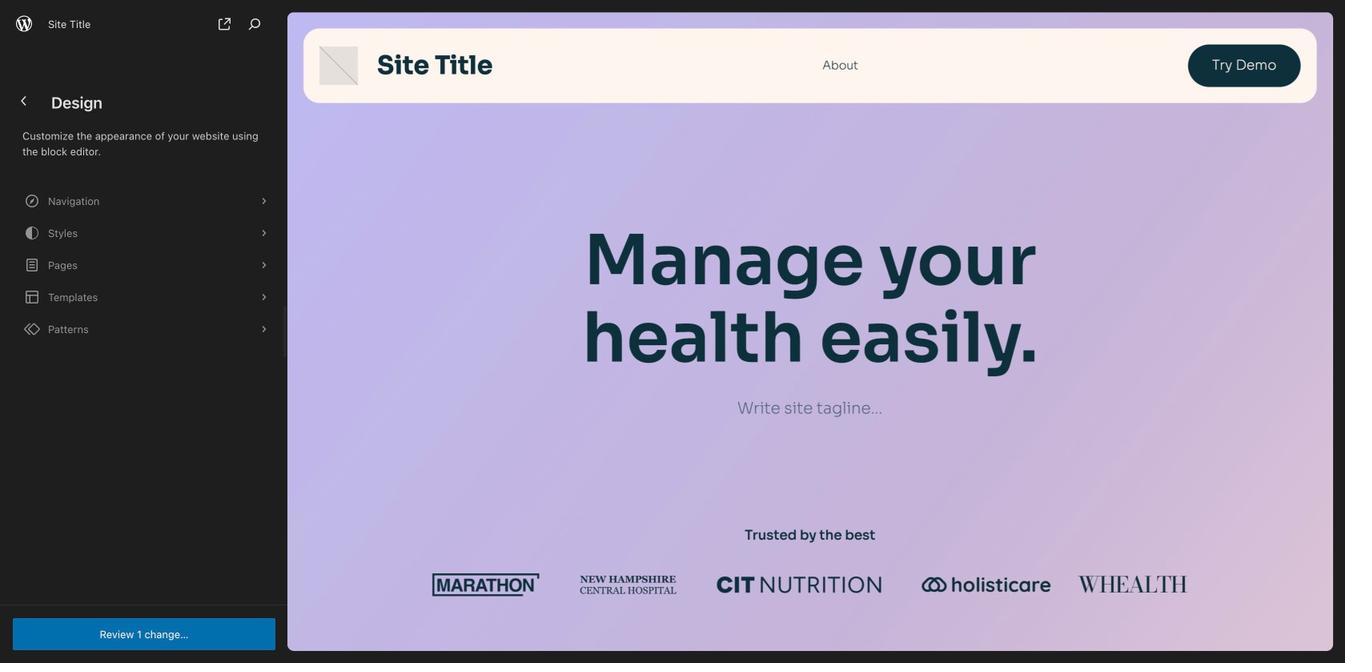 Task type: vqa. For each thing, say whether or not it's contained in the screenshot.
View site (opens in a new tab) icon at top
yes



Task type: describe. For each thing, give the bounding box(es) containing it.
open command palette image
[[245, 14, 264, 34]]

go to the dashboard image
[[14, 91, 34, 111]]

view site (opens in a new tab) image
[[215, 14, 234, 34]]



Task type: locate. For each thing, give the bounding box(es) containing it.
list
[[10, 185, 279, 345]]



